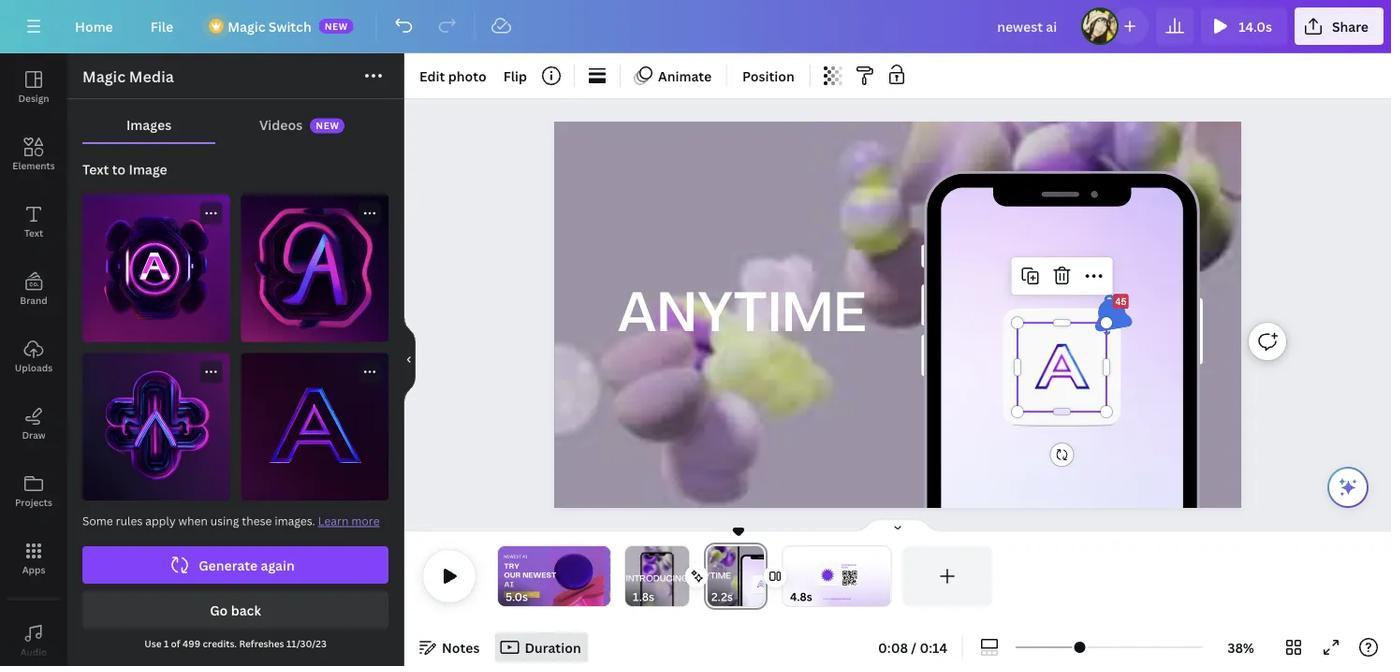 Task type: describe. For each thing, give the bounding box(es) containing it.
duration button
[[495, 633, 589, 663]]

flip button
[[496, 61, 535, 91]]

14.0s
[[1239, 17, 1273, 35]]

trimming, start edge slider for 1.8s
[[626, 547, 639, 607]]

images button
[[82, 107, 215, 142]]

duration
[[525, 639, 581, 657]]

elements button
[[0, 121, 67, 188]]

hide pages image
[[853, 519, 943, 534]]

use
[[144, 638, 162, 650]]

design button
[[0, 53, 67, 121]]

learn more link
[[318, 514, 380, 529]]

uploads button
[[0, 323, 67, 391]]

animate button
[[628, 61, 719, 91]]

1.8s button
[[633, 588, 655, 607]]

flip
[[504, 67, 527, 85]]

image
[[129, 161, 167, 178]]

trimming, end edge slider for 4.8s
[[878, 547, 892, 607]]

2.2s
[[712, 590, 733, 605]]

design
[[18, 92, 49, 104]]

14.0s button
[[1202, 7, 1288, 45]]

sign
[[510, 594, 519, 597]]

text for text to image
[[82, 161, 109, 178]]

499
[[183, 638, 201, 650]]

ai up try our newest ai
[[628, 556, 633, 560]]

magic for magic media
[[82, 66, 126, 87]]

position button
[[735, 61, 802, 91]]

38%
[[1228, 639, 1255, 657]]

some rules apply when using these images. learn more
[[82, 514, 380, 529]]

our for try our newest ai sign up now!
[[504, 573, 521, 580]]

position
[[743, 67, 795, 85]]

hide image
[[404, 315, 416, 405]]

generate again
[[199, 557, 295, 575]]

ai up try our newest ai sign up now!
[[523, 556, 528, 560]]

projects
[[15, 496, 52, 509]]

brand button
[[0, 256, 67, 323]]

try our newest ai sign up now!
[[504, 563, 557, 597]]

animated fb facebook notification bell button 2 image
[[1089, 292, 1133, 338]]

side panel tab list
[[0, 53, 67, 667]]

4.8s
[[790, 590, 813, 605]]

0:14
[[920, 639, 948, 657]]

main menu bar
[[0, 0, 1392, 53]]

now
[[842, 567, 848, 570]]

generate again button
[[82, 547, 389, 584]]

audio
[[20, 646, 47, 659]]

generate
[[199, 557, 258, 575]]

1.8s
[[633, 590, 655, 605]]

projects button
[[0, 458, 67, 525]]

videos
[[259, 116, 303, 133]]

images.
[[275, 514, 315, 529]]

apps button
[[0, 525, 67, 593]]

try our newest ai
[[610, 563, 662, 589]]

switch
[[269, 17, 312, 35]]

media
[[129, 66, 174, 87]]

file
[[151, 17, 173, 35]]

introducing button
[[604, 547, 711, 622]]

4.8s button
[[790, 588, 813, 607]]

brand
[[20, 294, 47, 307]]

canva assistant image
[[1337, 477, 1360, 499]]

magic switch
[[228, 17, 312, 35]]

apply
[[145, 514, 176, 529]]

edit
[[420, 67, 445, 85]]

notes
[[442, 639, 480, 657]]

edit photo button
[[412, 61, 494, 91]]

credits.
[[203, 638, 237, 650]]

edit photo
[[420, 67, 487, 85]]

newest inside try our newest ai
[[629, 573, 662, 580]]

refreshes
[[239, 638, 284, 650]]



Task type: vqa. For each thing, say whether or not it's contained in the screenshot.
try within the try our newest ai
yes



Task type: locate. For each thing, give the bounding box(es) containing it.
text
[[82, 161, 109, 178], [24, 227, 43, 239]]

ai left 1.8s "button"
[[610, 582, 620, 589]]

1 vertical spatial magic
[[82, 66, 126, 87]]

use 1 of 499 credits. refreshes 11/30/23
[[144, 638, 327, 650]]

text up brand button
[[24, 227, 43, 239]]

/
[[912, 639, 917, 657]]

0 horizontal spatial magic
[[82, 66, 126, 87]]

share
[[1333, 17, 1369, 35]]

magic media
[[82, 66, 174, 87]]

1 horizontal spatial try
[[610, 563, 626, 571]]

2 try from the left
[[610, 563, 626, 571]]

0:08 / 0:14
[[879, 639, 948, 657]]

1 horizontal spatial magic
[[228, 17, 265, 35]]

0 vertical spatial magic
[[228, 17, 265, 35]]

1 newest ai from the left
[[504, 556, 528, 560]]

1
[[164, 638, 169, 650]]

1 try from the left
[[504, 563, 520, 571]]

try for try our newest ai sign up now!
[[504, 563, 520, 571]]

now!
[[525, 594, 534, 597]]

share button
[[1295, 7, 1384, 45]]

5.0s
[[506, 590, 528, 605]]

new right videos on the top
[[316, 120, 339, 132]]

trimming, start edge slider for 5.0s
[[498, 547, 511, 607]]

38% button
[[1211, 633, 1272, 663]]

photo
[[448, 67, 487, 85]]

our inside try our newest ai
[[610, 573, 627, 580]]

new ai logo with a cool design image
[[82, 195, 230, 342], [241, 195, 389, 342], [82, 354, 230, 501], [241, 354, 389, 501]]

2 newest ai from the left
[[610, 556, 633, 560]]

of
[[171, 638, 180, 650]]

audio button
[[0, 608, 67, 667]]

trimming, end edge slider for 5.0s
[[598, 547, 611, 607]]

0 horizontal spatial text
[[24, 227, 43, 239]]

2 trimming, start edge slider from the left
[[626, 547, 639, 607]]

newest up try our newest ai
[[610, 556, 627, 560]]

using
[[211, 514, 239, 529]]

trimming, end edge slider
[[598, 547, 611, 607], [676, 547, 689, 607], [751, 547, 768, 607], [878, 547, 892, 607]]

magic left switch
[[228, 17, 265, 35]]

trimming, end edge slider for 1.8s
[[676, 547, 689, 607]]

3 trimming, end edge slider from the left
[[751, 547, 768, 607]]

trimming, end edge slider inside introducing button
[[676, 547, 689, 607]]

1 our from the left
[[504, 573, 521, 580]]

0 vertical spatial new
[[325, 20, 348, 32]]

ai inside try our newest ai sign up now!
[[504, 582, 514, 589]]

newest up now!
[[523, 573, 557, 580]]

our
[[504, 573, 521, 580], [610, 573, 627, 580]]

2 trimming, end edge slider from the left
[[676, 547, 689, 607]]

go back
[[210, 602, 261, 620]]

ai
[[523, 556, 528, 560], [628, 556, 633, 560], [504, 582, 514, 589], [610, 582, 620, 589]]

file button
[[136, 7, 188, 45]]

try for try our newest ai
[[610, 563, 626, 571]]

learn
[[318, 514, 349, 529]]

Page title text field
[[741, 588, 749, 607]]

home
[[75, 17, 113, 35]]

3 trimming, start edge slider from the left
[[704, 547, 721, 607]]

try inside try our newest ai
[[610, 563, 626, 571]]

trimming, end edge slider left 1.8s
[[598, 547, 611, 607]]

elements
[[12, 159, 55, 172]]

anytime
[[618, 290, 867, 345]]

these
[[242, 514, 272, 529]]

go
[[210, 602, 228, 620]]

magic left media
[[82, 66, 126, 87]]

0 horizontal spatial try
[[504, 563, 520, 571]]

Design title text field
[[983, 7, 1074, 45]]

trimming, end edge slider right download now
[[878, 547, 892, 607]]

go back button
[[82, 592, 389, 629]]

1 vertical spatial text
[[24, 227, 43, 239]]

newest ai up try our newest ai sign up now!
[[504, 556, 528, 560]]

some
[[82, 514, 113, 529]]

1 horizontal spatial text
[[82, 161, 109, 178]]

draw
[[22, 429, 46, 442]]

new inside main menu bar
[[325, 20, 348, 32]]

introducing
[[626, 576, 689, 584]]

0:08
[[879, 639, 908, 657]]

images
[[126, 116, 171, 133]]

text inside button
[[24, 227, 43, 239]]

new right switch
[[325, 20, 348, 32]]

newest inside try our newest ai sign up now!
[[523, 573, 557, 580]]

newest up try our newest ai sign up now!
[[504, 556, 522, 560]]

1 vertical spatial new
[[316, 120, 339, 132]]

www.reallygreatsite.com
[[823, 598, 851, 601]]

magic for magic switch
[[228, 17, 265, 35]]

apps
[[22, 564, 45, 576]]

newest ai up try our newest ai
[[610, 556, 633, 560]]

newest
[[504, 556, 522, 560], [610, 556, 627, 560], [523, 573, 557, 580], [629, 573, 662, 580]]

try inside try our newest ai sign up now!
[[504, 563, 520, 571]]

trimming, start edge slider
[[498, 547, 511, 607], [626, 547, 639, 607], [704, 547, 721, 607], [783, 547, 796, 607]]

again
[[261, 557, 295, 575]]

trimming, start edge slider for 4.8s
[[783, 547, 796, 607]]

11/30/23
[[287, 638, 327, 650]]

uploads
[[15, 362, 53, 374]]

magic inside main menu bar
[[228, 17, 265, 35]]

rules
[[116, 514, 143, 529]]

0 vertical spatial text
[[82, 161, 109, 178]]

when
[[179, 514, 208, 529]]

0 horizontal spatial newest ai
[[504, 556, 528, 560]]

text button
[[0, 188, 67, 256]]

text for text
[[24, 227, 43, 239]]

trimming, end edge slider right 1.8s
[[676, 547, 689, 607]]

back
[[231, 602, 261, 620]]

try
[[504, 563, 520, 571], [610, 563, 626, 571]]

newest ai
[[504, 556, 528, 560], [610, 556, 633, 560]]

2.2s button
[[712, 588, 733, 607]]

1 trimming, end edge slider from the left
[[598, 547, 611, 607]]

text to image
[[82, 161, 167, 178]]

up
[[520, 594, 524, 597]]

draw button
[[0, 391, 67, 458]]

our for try our newest ai
[[610, 573, 627, 580]]

more
[[352, 514, 380, 529]]

4 trimming, end edge slider from the left
[[878, 547, 892, 607]]

5.0s button
[[506, 588, 528, 607]]

to
[[112, 161, 126, 178]]

newest up 1.8s
[[629, 573, 662, 580]]

download now
[[842, 565, 857, 570]]

our inside try our newest ai sign up now!
[[504, 573, 521, 580]]

download
[[842, 565, 857, 567]]

4 trimming, start edge slider from the left
[[783, 547, 796, 607]]

new
[[325, 20, 348, 32], [316, 120, 339, 132]]

notes button
[[412, 633, 487, 663]]

trimming, end edge slider right page title text field
[[751, 547, 768, 607]]

animate
[[658, 67, 712, 85]]

home link
[[60, 7, 128, 45]]

text left "to"
[[82, 161, 109, 178]]

1 trimming, start edge slider from the left
[[498, 547, 511, 607]]

2 our from the left
[[610, 573, 627, 580]]

1 horizontal spatial our
[[610, 573, 627, 580]]

1 horizontal spatial newest ai
[[610, 556, 633, 560]]

ai up the sign
[[504, 582, 514, 589]]

0 horizontal spatial our
[[504, 573, 521, 580]]

ai inside try our newest ai
[[610, 582, 620, 589]]



